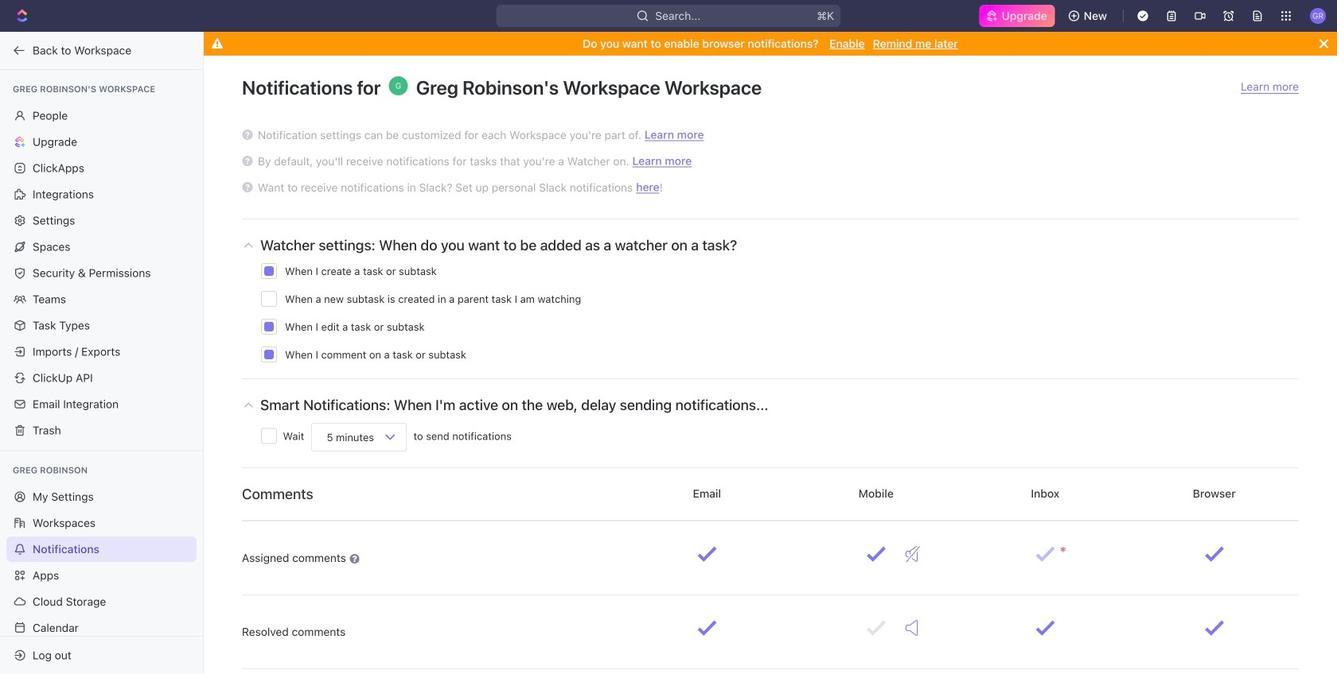 Task type: describe. For each thing, give the bounding box(es) containing it.
on image
[[906, 621, 917, 637]]



Task type: vqa. For each thing, say whether or not it's contained in the screenshot.
OFF image
yes



Task type: locate. For each thing, give the bounding box(es) containing it.
off image
[[906, 547, 920, 563]]



